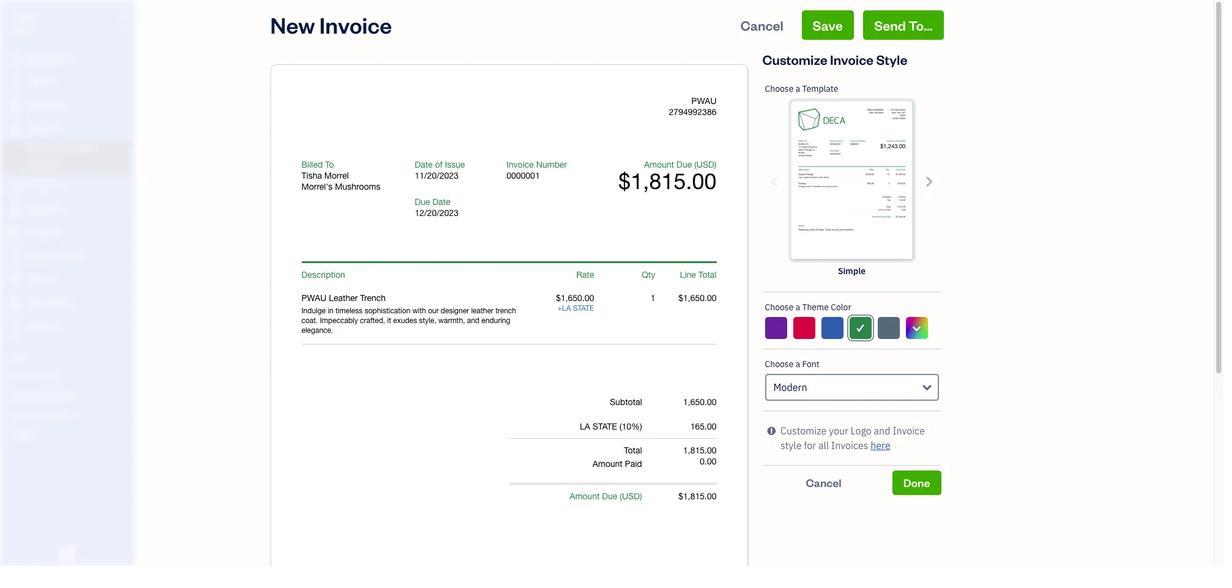 Task type: describe. For each thing, give the bounding box(es) containing it.
customize invoice style
[[763, 51, 908, 68]]

choose for choose a template
[[765, 83, 794, 94]]

invoice number
[[507, 160, 567, 170]]

0 vertical spatial $1,815.00
[[619, 168, 717, 194]]

billed to
[[302, 160, 334, 170]]

all
[[819, 440, 829, 452]]

2794992386
[[669, 107, 717, 117]]

12/20/2023 button
[[415, 208, 488, 219]]

dashboard image
[[8, 53, 23, 66]]

money image
[[8, 274, 23, 286]]

usd for amount due ( usd ) $1,815.00
[[697, 160, 714, 170]]

chart image
[[8, 297, 23, 309]]

payment image
[[8, 181, 23, 193]]

) for amount due ( usd )
[[640, 492, 642, 501]]

logo
[[851, 425, 872, 437]]

1 vertical spatial $1,815.00
[[679, 492, 717, 501]]

apps image
[[9, 351, 131, 361]]

pwau for choose a theme color
[[692, 96, 717, 106]]

choose for choose a theme color
[[765, 302, 794, 313]]

color
[[831, 302, 851, 313]]

save
[[813, 17, 843, 34]]

pwau for customize invoice style
[[10, 11, 38, 23]]

customize for customize invoice style
[[763, 51, 828, 68]]

1 vertical spatial cancel button
[[763, 471, 885, 495]]

165.00
[[690, 422, 717, 432]]

mushrooms
[[335, 182, 380, 192]]

timer image
[[8, 250, 23, 263]]

( for amount due ( usd )
[[620, 492, 622, 501]]

items and services image
[[9, 391, 131, 400]]

main element
[[0, 0, 165, 566]]

new invoice
[[270, 10, 392, 39]]

your
[[829, 425, 849, 437]]

customize for customize your logo and invoice style for all invoices
[[781, 425, 827, 437]]

choose a font element
[[763, 350, 941, 411]]

number
[[536, 160, 567, 170]]

1,815.00
[[683, 446, 717, 456]]

and
[[874, 425, 891, 437]]

next image
[[922, 174, 936, 188]]

due inside due date 12/20/2023
[[415, 197, 430, 207]]

Enter an Invoice # text field
[[507, 171, 541, 181]]

pwau 2794992386
[[669, 96, 717, 117]]

choose for choose a font
[[765, 359, 794, 370]]

cancel for the bottom 'cancel' button
[[806, 476, 842, 490]]

12/20/2023
[[415, 208, 459, 218]]

morrel's
[[302, 182, 333, 192]]

0 vertical spatial date
[[415, 160, 433, 170]]

customize your logo and invoice style for all invoices
[[781, 425, 925, 452]]

template
[[802, 83, 838, 94]]

simple
[[838, 266, 866, 277]]

to
[[325, 160, 334, 170]]

total inside total amount paid
[[624, 446, 642, 456]]

due for amount due ( usd )
[[602, 492, 618, 501]]

due date 12/20/2023
[[415, 197, 459, 218]]

project image
[[8, 227, 23, 239]]

0 vertical spatial la
[[562, 304, 571, 313]]

done
[[904, 476, 930, 490]]

a for theme
[[796, 302, 800, 313]]

1 vertical spatial state
[[593, 422, 617, 432]]

paid
[[625, 459, 642, 469]]

choose a template
[[765, 83, 838, 94]]

expense image
[[8, 204, 23, 216]]

here
[[871, 440, 891, 452]]

Item Rate (USD) text field
[[556, 293, 594, 303]]

Enter an Item Description text field
[[302, 306, 533, 336]]

here link
[[871, 440, 891, 452]]

send
[[874, 17, 906, 34]]

custom image
[[911, 321, 923, 336]]

send to... button
[[863, 10, 944, 40]]



Task type: vqa. For each thing, say whether or not it's contained in the screenshot.
the leftmost usd
yes



Task type: locate. For each thing, give the bounding box(es) containing it.
1 vertical spatial date
[[433, 197, 451, 207]]

0 vertical spatial cancel
[[741, 17, 784, 34]]

total amount paid
[[593, 446, 642, 469]]

of
[[435, 160, 443, 170]]

state
[[573, 304, 594, 313], [593, 422, 617, 432]]

bank connections image
[[9, 410, 131, 420]]

choose a font
[[765, 359, 820, 370]]

customize
[[763, 51, 828, 68], [781, 425, 827, 437]]

2 vertical spatial choose
[[765, 359, 794, 370]]

a left font
[[796, 359, 800, 370]]

a left template at top
[[796, 83, 800, 94]]

due down 2794992386
[[677, 160, 692, 170]]

) for amount due ( usd ) $1,815.00
[[714, 160, 717, 170]]

2 choose from the top
[[765, 302, 794, 313]]

( down total amount paid
[[620, 492, 622, 501]]

la down the item rate (usd) text box
[[562, 304, 571, 313]]

estimate image
[[8, 100, 23, 112]]

0 horizontal spatial cancel
[[741, 17, 784, 34]]

issue
[[445, 160, 465, 170]]

usd for amount due ( usd )
[[622, 492, 640, 501]]

pwau inside pwau 2794992386
[[692, 96, 717, 106]]

3 a from the top
[[796, 359, 800, 370]]

Line Total (USD) text field
[[678, 293, 717, 303]]

0 vertical spatial usd
[[697, 160, 714, 170]]

1 vertical spatial choose
[[765, 302, 794, 313]]

+
[[558, 304, 562, 313]]

choose inside choose a theme color element
[[765, 302, 794, 313]]

(
[[694, 160, 697, 170], [620, 492, 622, 501]]

0 vertical spatial )
[[714, 160, 717, 170]]

theme
[[802, 302, 829, 313]]

cancel for topmost 'cancel' button
[[741, 17, 784, 34]]

Item Quantity text field
[[638, 293, 655, 303]]

1 vertical spatial customize
[[781, 425, 827, 437]]

date up "12/20/2023"
[[433, 197, 451, 207]]

0 vertical spatial due
[[677, 160, 692, 170]]

invoice image
[[8, 123, 23, 135]]

customize inside "customize your logo and invoice style for all invoices"
[[781, 425, 827, 437]]

freshbooks image
[[58, 547, 77, 561]]

1 vertical spatial )
[[640, 492, 642, 501]]

cancel button
[[730, 10, 795, 40], [763, 471, 885, 495]]

invoice
[[319, 10, 392, 39], [830, 51, 874, 68], [507, 160, 534, 170], [893, 425, 925, 437]]

rate
[[576, 270, 594, 280]]

for
[[804, 440, 816, 452]]

tisha
[[302, 171, 322, 181]]

1 horizontal spatial )
[[714, 160, 717, 170]]

billed
[[302, 160, 323, 170]]

1 vertical spatial (
[[620, 492, 622, 501]]

Issue date in MM/DD/YYYY format text field
[[415, 171, 488, 181]]

0 vertical spatial pwau
[[10, 11, 38, 23]]

1 vertical spatial pwau
[[692, 96, 717, 106]]

choose inside choose a font element
[[765, 359, 794, 370]]

) inside amount due ( usd ) $1,815.00
[[714, 160, 717, 170]]

amount inside total amount paid
[[593, 459, 623, 469]]

date
[[415, 160, 433, 170], [433, 197, 451, 207]]

state down the item rate (usd) text box
[[573, 304, 594, 313]]

usd down paid
[[622, 492, 640, 501]]

Enter an Item Name text field
[[302, 293, 533, 304]]

( for amount due ( usd ) $1,815.00
[[694, 160, 697, 170]]

choose left theme
[[765, 302, 794, 313]]

amount due ( usd )
[[570, 492, 642, 501]]

0 horizontal spatial pwau
[[10, 11, 38, 23]]

choose left template at top
[[765, 83, 794, 94]]

amount for amount due ( usd )
[[570, 492, 600, 501]]

1 vertical spatial a
[[796, 302, 800, 313]]

+ la state
[[558, 304, 594, 313]]

report image
[[8, 320, 23, 332]]

cancel
[[741, 17, 784, 34], [806, 476, 842, 490]]

new
[[270, 10, 315, 39]]

modern
[[774, 381, 807, 394]]

client image
[[8, 77, 23, 89]]

1 horizontal spatial la
[[580, 422, 590, 432]]

2 vertical spatial a
[[796, 359, 800, 370]]

0 vertical spatial amount
[[644, 160, 674, 170]]

save button
[[802, 10, 854, 40]]

choose a theme color element
[[762, 293, 942, 350]]

0 horizontal spatial due
[[415, 197, 430, 207]]

amount due ( usd ) $1,815.00
[[619, 160, 717, 194]]

1 horizontal spatial usd
[[697, 160, 714, 170]]

due inside amount due ( usd ) $1,815.00
[[677, 160, 692, 170]]

pwau inside main element
[[10, 11, 38, 23]]

owner
[[10, 24, 32, 34]]

( down 2794992386
[[694, 160, 697, 170]]

2 vertical spatial amount
[[570, 492, 600, 501]]

la left (10%)
[[580, 422, 590, 432]]

a
[[796, 83, 800, 94], [796, 302, 800, 313], [796, 359, 800, 370]]

)
[[714, 160, 717, 170], [640, 492, 642, 501]]

date of issue
[[415, 160, 465, 170]]

1 vertical spatial cancel
[[806, 476, 842, 490]]

0 vertical spatial a
[[796, 83, 800, 94]]

3 choose from the top
[[765, 359, 794, 370]]

1 vertical spatial due
[[415, 197, 430, 207]]

Font field
[[765, 374, 939, 401]]

0 vertical spatial (
[[694, 160, 697, 170]]

a for font
[[796, 359, 800, 370]]

description
[[302, 270, 345, 280]]

amount for amount due ( usd ) $1,815.00
[[644, 160, 674, 170]]

0 horizontal spatial )
[[640, 492, 642, 501]]

2 horizontal spatial due
[[677, 160, 692, 170]]

0 vertical spatial customize
[[763, 51, 828, 68]]

style
[[876, 51, 908, 68]]

1 vertical spatial amount
[[593, 459, 623, 469]]

0 horizontal spatial (
[[620, 492, 622, 501]]

1 choose from the top
[[765, 83, 794, 94]]

invoice inside "customize your logo and invoice style for all invoices"
[[893, 425, 925, 437]]

) down 2794992386
[[714, 160, 717, 170]]

subtotal
[[610, 397, 642, 407]]

2 a from the top
[[796, 302, 800, 313]]

1 vertical spatial usd
[[622, 492, 640, 501]]

1 horizontal spatial cancel
[[806, 476, 842, 490]]

1 horizontal spatial pwau
[[692, 96, 717, 106]]

$1,815.00
[[619, 168, 717, 194], [679, 492, 717, 501]]

0 horizontal spatial usd
[[622, 492, 640, 501]]

state left (10%)
[[593, 422, 617, 432]]

0 horizontal spatial la
[[562, 304, 571, 313]]

done button
[[892, 471, 941, 495]]

pwau up 2794992386
[[692, 96, 717, 106]]

style
[[781, 440, 802, 452]]

amount inside amount due ( usd ) $1,815.00
[[644, 160, 674, 170]]

( inside amount due ( usd ) $1,815.00
[[694, 160, 697, 170]]

1 horizontal spatial due
[[602, 492, 618, 501]]

font
[[802, 359, 820, 370]]

line
[[680, 270, 696, 280]]

settings image
[[9, 430, 131, 440]]

pwau
[[10, 11, 38, 23], [692, 96, 717, 106]]

1 horizontal spatial total
[[699, 270, 717, 280]]

choose inside choose a template element
[[765, 83, 794, 94]]

green image
[[855, 321, 866, 336]]

usd down 2794992386
[[697, 160, 714, 170]]

customize up for
[[781, 425, 827, 437]]

line total
[[680, 270, 717, 280]]

usd inside amount due ( usd ) $1,815.00
[[697, 160, 714, 170]]

usd
[[697, 160, 714, 170], [622, 492, 640, 501]]

0 vertical spatial total
[[699, 270, 717, 280]]

send to...
[[874, 17, 933, 34]]

1,650.00
[[683, 397, 717, 407]]

a left theme
[[796, 302, 800, 313]]

0 vertical spatial state
[[573, 304, 594, 313]]

total
[[699, 270, 717, 280], [624, 446, 642, 456]]

la state (10%)
[[580, 422, 642, 432]]

choose a template element
[[763, 74, 941, 293]]

1 a from the top
[[796, 83, 800, 94]]

qty
[[642, 270, 655, 280]]

1,815.00 0.00
[[683, 446, 717, 467]]

0 horizontal spatial total
[[624, 446, 642, 456]]

morrel
[[324, 171, 349, 181]]

total up paid
[[624, 446, 642, 456]]

la
[[562, 304, 571, 313], [580, 422, 590, 432]]

pwau owner
[[10, 11, 38, 34]]

previous image
[[768, 174, 782, 188]]

choose a theme color
[[765, 302, 851, 313]]

choose
[[765, 83, 794, 94], [765, 302, 794, 313], [765, 359, 794, 370]]

date left of
[[415, 160, 433, 170]]

1 horizontal spatial (
[[694, 160, 697, 170]]

due down total amount paid
[[602, 492, 618, 501]]

amount
[[644, 160, 674, 170], [593, 459, 623, 469], [570, 492, 600, 501]]

choose up modern
[[765, 359, 794, 370]]

0 vertical spatial cancel button
[[730, 10, 795, 40]]

exclamationcircle image
[[767, 424, 776, 438]]

due up "12/20/2023"
[[415, 197, 430, 207]]

1 vertical spatial la
[[580, 422, 590, 432]]

invoices
[[831, 440, 868, 452]]

(10%)
[[620, 422, 642, 432]]

0 vertical spatial choose
[[765, 83, 794, 94]]

0.00
[[700, 457, 717, 467]]

total right line
[[699, 270, 717, 280]]

team members image
[[9, 371, 131, 381]]

1 vertical spatial total
[[624, 446, 642, 456]]

2 vertical spatial due
[[602, 492, 618, 501]]

due for amount due ( usd ) $1,815.00
[[677, 160, 692, 170]]

tisha morrel morrel's mushrooms
[[302, 171, 380, 192]]

date inside due date 12/20/2023
[[433, 197, 451, 207]]

to...
[[909, 17, 933, 34]]

pwau up owner
[[10, 11, 38, 23]]

customize up choose a template
[[763, 51, 828, 68]]

due
[[677, 160, 692, 170], [415, 197, 430, 207], [602, 492, 618, 501]]

) down paid
[[640, 492, 642, 501]]

a for template
[[796, 83, 800, 94]]



